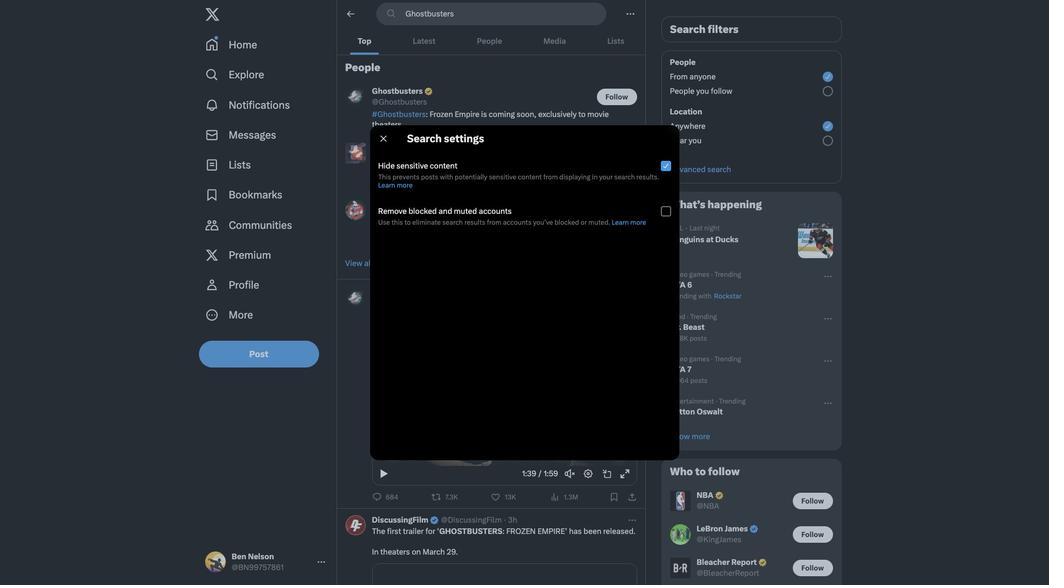 Task type: vqa. For each thing, say whether or not it's contained in the screenshot.
🕺 'icon'
no



Task type: describe. For each thing, give the bounding box(es) containing it.
: for frozen
[[426, 110, 428, 119]]

content inside this prevents posts with potentially sensitive content from displaying in your search results. learn more
[[518, 173, 542, 181]]

search settings dialog
[[0, 0, 1050, 586]]

rockstar link
[[714, 292, 741, 300]]

nba
[[697, 491, 714, 500]]

james
[[725, 525, 748, 534]]

movie
[[588, 110, 609, 119]]

@ghostbusterssu
[[372, 154, 438, 164]]

frozen
[[507, 527, 536, 537]]

muted
[[454, 207, 477, 216]]

who
[[408, 167, 423, 176]]

posts inside this prevents posts with potentially sensitive content from displaying in your search results. learn more
[[421, 173, 439, 181]]

video games · trending gta 6 trending with rockstar
[[670, 271, 742, 300]]

learn more link for this prevents posts with potentially sensitive content from displaying in your search results.
[[378, 181, 413, 189]]

messages
[[229, 129, 276, 141]]

primary navigation
[[199, 30, 332, 330]]

nba link
[[697, 491, 725, 501]]

people down 'top'
[[345, 61, 381, 74]]

trailer
[[403, 527, 424, 537]]

food
[[670, 313, 686, 321]]

profile
[[229, 279, 259, 292]]

verified account image for ghostbusters
[[424, 87, 434, 96]]

684 replies, 7338 reposts, 13748 likes, 600 bookmarks, 1311021 views group
[[372, 492, 637, 502]]

· inside video games · trending gta 6 trending with rockstar
[[712, 271, 713, 278]]

learn more link for use this to eliminate search results from accounts you've blocked or muted.
[[612, 218, 647, 226]]

follow for @ghostbusters
[[606, 93, 629, 101]]

to for movie
[[579, 110, 586, 119]]

3h link
[[508, 515, 518, 526]]

follow for @nba
[[802, 497, 825, 505]]

latest link
[[392, 27, 457, 55]]

learn inside remove blocked and muted accounts use this to eliminate search results from accounts you've blocked or muted. learn more
[[612, 218, 629, 226]]

1:39 / 1:59
[[522, 469, 558, 479]]

posts inside video games · trending gta 7 6,064 posts
[[691, 377, 708, 385]]

view all
[[345, 259, 373, 268]]

13k
[[505, 494, 516, 501]]

6,064
[[670, 377, 689, 385]]

show
[[670, 432, 690, 442]]

bleacher
[[697, 558, 730, 567]]

3h
[[508, 516, 518, 525]]

from inside remove blocked and muted accounts use this to eliminate search results from accounts you've blocked or muted. learn more
[[487, 218, 502, 226]]

show more
[[670, 432, 710, 442]]

prevents
[[393, 173, 420, 181]]

know
[[387, 167, 407, 176]]

people you follow
[[670, 87, 733, 96]]

notifications
[[229, 99, 290, 111]]

theaters.
[[372, 120, 404, 130]]

684
[[386, 494, 399, 501]]

more inside remove blocked and muted accounts use this to eliminate search results from accounts you've blocked or muted. learn more
[[631, 218, 647, 226]]

1.3m link
[[550, 492, 583, 502]]

learn inside this prevents posts with potentially sensitive content from displaying in your search results. learn more
[[378, 181, 396, 189]]

near
[[670, 136, 687, 145]]

view all link
[[337, 250, 646, 277]]

empire'
[[538, 527, 568, 537]]

anyone
[[690, 72, 716, 81]]

games for 7
[[690, 355, 710, 363]]

people down from
[[670, 87, 695, 96]]

· for nhl · last night penguins at ducks
[[686, 224, 688, 233]]

explore
[[229, 69, 264, 81]]

to for eliminate
[[405, 218, 411, 226]]

advanced search
[[670, 165, 732, 174]]

discussingfilm
[[372, 516, 429, 525]]

lebron
[[697, 525, 724, 534]]

search inside this prevents posts with potentially sensitive content from displaying in your search results. learn more
[[615, 173, 635, 181]]

spirits
[[427, 143, 452, 153]]

: for frozen
[[503, 527, 505, 537]]

for for '
[[426, 527, 436, 537]]

communities link
[[199, 210, 332, 240]]

ducks
[[716, 235, 739, 244]]

trending inside entertainment · trending patton oswalt
[[719, 398, 746, 405]]

settings
[[444, 133, 485, 145]]

@discussingfilm link
[[441, 515, 502, 526]]

2 horizontal spatial search
[[708, 165, 732, 174]]

follow button for @kingjames
[[793, 526, 833, 543]]

video for 6
[[670, 271, 688, 278]]

email
[[372, 177, 392, 186]]

call
[[472, 167, 484, 176]]

'
[[437, 527, 440, 537]]

@gbnewsdotcom link
[[372, 211, 437, 221]]

last
[[690, 224, 703, 232]]

profile link
[[199, 270, 332, 300]]

is
[[482, 110, 487, 119]]

follow button for @ghostbusters
[[597, 88, 637, 105]]

the
[[372, 527, 386, 537]]

0 vertical spatial blocked
[[409, 207, 437, 216]]

people link
[[457, 27, 523, 55]]

frozen
[[430, 110, 453, 119]]

trending up rockstar
[[715, 271, 742, 278]]

trending inside video games · trending gta 7 6,064 posts
[[715, 355, 742, 363]]

with inside video games · trending gta 6 trending with rockstar
[[699, 292, 712, 300]]

for
[[585, 167, 597, 176]]

· for entertainment · trending patton oswalt
[[716, 398, 718, 405]]

7
[[688, 365, 692, 374]]

ben
[[232, 552, 246, 562]]

beast
[[684, 323, 705, 332]]

: frozen empire is coming soon, exclusively to movie theaters.
[[372, 110, 609, 130]]

you've
[[533, 218, 553, 226]]

franchise.
[[567, 223, 602, 233]]

follow for @gbnewsdotcom
[[606, 206, 629, 214]]

follow button for @gbnewsdotcom
[[597, 202, 637, 218]]

@illfonic
[[552, 167, 584, 176]]

13k button
[[491, 492, 520, 502]]

👻 image
[[530, 167, 539, 176]]

report
[[732, 558, 757, 567]]

top
[[358, 36, 372, 46]]

· for food · trending mr. beast 22.8k posts
[[687, 313, 689, 321]]

games for 6
[[690, 271, 710, 278]]

communities
[[229, 219, 292, 231]]

verified account image for nba
[[715, 491, 725, 501]]

from anyone
[[670, 72, 716, 81]]

theaters
[[381, 548, 410, 557]]

unleashed
[[453, 143, 493, 153]]

more inside this prevents posts with potentially sensitive content from displaying in your search results. learn more
[[397, 181, 413, 189]]

ben nelson @bn99757861
[[232, 552, 284, 573]]

search filters
[[670, 23, 739, 35]]

@gbnewsdotcom
[[372, 211, 437, 220]]

hide sensitive content
[[378, 161, 458, 171]]

#ghostbusters link
[[372, 110, 426, 119]]

29.
[[447, 548, 458, 557]]

with inside this prevents posts with potentially sensitive content from displaying in your search results. learn more
[[440, 173, 454, 181]]

mr.
[[670, 323, 682, 332]]

at inside nhl · last night penguins at ducks
[[706, 235, 714, 244]]

show more link
[[662, 423, 842, 450]]



Task type: locate. For each thing, give the bounding box(es) containing it.
lists inside primary navigation
[[229, 159, 251, 171]]

accounts up the
[[479, 207, 512, 216]]

0 vertical spatial verified account image
[[424, 87, 434, 96]]

the first trailer for ' ghostbusters
[[372, 527, 503, 537]]

0 vertical spatial follow
[[711, 87, 733, 96]]

this prevents posts with potentially sensitive content from displaying in your search results. learn more
[[378, 173, 660, 189]]

0 vertical spatial :
[[426, 110, 428, 119]]

0 vertical spatial video
[[670, 271, 688, 278]]

1 vertical spatial lists link
[[199, 150, 332, 180]]

1 horizontal spatial lists
[[608, 36, 625, 46]]

trending
[[715, 271, 742, 278], [670, 292, 697, 300], [691, 313, 717, 321], [715, 355, 742, 363], [719, 398, 746, 405]]

ghostbusters link
[[372, 86, 434, 97]]

@kingjames link
[[697, 535, 742, 545]]

@discussingfilm
[[441, 516, 502, 525]]

@nba link
[[697, 501, 720, 512]]

blocked up eliminate
[[409, 207, 437, 216]]

video
[[670, 271, 688, 278], [670, 355, 688, 363]]

1 gta from the top
[[670, 281, 686, 290]]

ghostbusters inside 'ghostbusters' link
[[372, 87, 423, 96]]

learn more link right muted.
[[612, 218, 647, 226]]

2 video from the top
[[670, 355, 688, 363]]

verified account image inside nba link
[[715, 491, 725, 501]]

2 vertical spatial ghostbusters
[[516, 223, 565, 233]]

1 video from the top
[[670, 271, 688, 278]]

first
[[387, 527, 401, 537]]

us
[[393, 177, 402, 186]]

at down night
[[706, 235, 714, 244]]

1 horizontal spatial lists link
[[587, 27, 646, 55]]

the
[[503, 223, 515, 233]]

trending inside food · trending mr. beast 22.8k posts
[[691, 313, 717, 321]]

👍 image
[[511, 177, 521, 186]]

to inside the : frozen empire is coming soon, exclusively to movie theaters.
[[579, 110, 586, 119]]

2 horizontal spatial to
[[696, 466, 706, 478]]

0 horizontal spatial :
[[426, 110, 428, 119]]

1 vertical spatial learn more link
[[612, 218, 647, 226]]

gta inside video games · trending gta 7 6,064 posts
[[670, 365, 686, 374]]

advanced
[[670, 165, 706, 174]]

explore link
[[199, 60, 332, 90]]

verified account image up frozen
[[424, 87, 434, 96]]

premium
[[229, 249, 271, 261]]

follow button for @bleacherreport
[[793, 560, 833, 576]]

1 horizontal spatial to
[[579, 110, 586, 119]]

has
[[569, 527, 582, 537]]

follow down anyone
[[711, 87, 733, 96]]

people up from
[[670, 58, 696, 67]]

from left the
[[487, 218, 502, 226]]

0 vertical spatial ghostbusters
[[372, 87, 423, 96]]

search inside remove blocked and muted accounts use this to eliminate search results from accounts you've blocked or muted. learn more
[[443, 218, 463, 226]]

1 vertical spatial learn
[[612, 218, 629, 226]]

games inside video games · trending gta 6 trending with rockstar
[[690, 271, 710, 278]]

games up 6
[[690, 271, 710, 278]]

for inside your #1 source for news surrounding the ghostbusters franchise. est. 2009.
[[426, 223, 436, 233]]

with
[[440, 173, 454, 181], [699, 292, 712, 300]]

location
[[670, 107, 703, 116]]

gta inside video games · trending gta 6 trending with rockstar
[[670, 281, 686, 290]]

with right gbsu- at left
[[440, 173, 454, 181]]

ghostbusters inside your #1 source for news surrounding the ghostbusters franchise. est. 2009.
[[516, 223, 565, 233]]

1 vertical spatial :
[[503, 527, 505, 537]]

: inside : frozen empire' has been released. in theaters on march 29.
[[503, 527, 505, 537]]

search for search filters
[[670, 23, 706, 35]]

results.
[[637, 173, 660, 181]]

1 vertical spatial lists
[[229, 159, 251, 171]]

this
[[392, 218, 403, 226]]

1 horizontal spatial search
[[670, 23, 706, 35]]

discussingfilm link
[[372, 515, 439, 526]]

1 vertical spatial accounts
[[503, 218, 532, 226]]

1 horizontal spatial content
[[518, 173, 542, 181]]

support,
[[598, 167, 629, 176]]

at inside the for support, email us at gbsu-support@illfonic.com
[[403, 177, 411, 186]]

verified account image for discussingfilm
[[430, 516, 439, 525]]

0 horizontal spatial learn more link
[[378, 181, 413, 189]]

notifications link
[[199, 90, 332, 120]]

0 horizontal spatial with
[[440, 173, 454, 181]]

video up the 7
[[670, 355, 688, 363]]

learn down this
[[378, 181, 396, 189]]

@bn99757861
[[232, 563, 284, 573]]

1 vertical spatial verified account image
[[430, 516, 439, 525]]

gta left 6
[[670, 281, 686, 290]]

verified account image
[[715, 491, 725, 501], [750, 525, 759, 534]]

0 vertical spatial lists
[[608, 36, 625, 46]]

0 vertical spatial lists link
[[587, 27, 646, 55]]

1 vertical spatial games
[[690, 355, 710, 363]]

follow button for @nba
[[793, 493, 833, 509]]

you down anywhere at the top right of page
[[689, 136, 702, 145]]

this
[[378, 173, 391, 181]]

0 horizontal spatial at
[[403, 177, 411, 186]]

verified account image inside 'ghostbusters' link
[[424, 87, 434, 96]]

0 vertical spatial from
[[544, 173, 558, 181]]

684 button
[[372, 492, 403, 502]]

@nba
[[697, 502, 720, 511]]

you
[[372, 167, 385, 176]]

1 vertical spatial video
[[670, 355, 688, 363]]

to inside who to follow section
[[696, 466, 706, 478]]

learn right muted.
[[612, 218, 629, 226]]

verified account image inside discussingfilm link
[[430, 516, 439, 525]]

search settings group
[[0, 0, 1050, 586]]

1 vertical spatial follow
[[709, 466, 740, 478]]

lists link
[[587, 27, 646, 55], [199, 150, 332, 180]]

from inside this prevents posts with potentially sensitive content from displaying in your search results. learn more
[[544, 173, 558, 181]]

your
[[372, 223, 388, 233]]

lists inside tab list
[[608, 36, 625, 46]]

posts down the 7
[[691, 377, 708, 385]]

video inside video games · trending gta 7 6,064 posts
[[670, 355, 688, 363]]

eliminate
[[413, 218, 441, 226]]

verified account image inside bleacher report link
[[758, 558, 768, 568]]

0 horizontal spatial more
[[397, 181, 413, 189]]

1 horizontal spatial blocked
[[555, 218, 580, 226]]

verified account image right nba at right
[[715, 491, 725, 501]]

gta up 6,064
[[670, 365, 686, 374]]

search down and
[[443, 218, 463, 226]]

verified account image up the first trailer for ' ghostbusters
[[430, 516, 439, 525]]

0 horizontal spatial sensitive
[[397, 161, 428, 171]]

1 horizontal spatial search
[[615, 173, 635, 181]]

1 vertical spatial search
[[407, 133, 442, 145]]

0 vertical spatial posts
[[421, 173, 439, 181]]

remove
[[378, 207, 407, 216]]

home
[[229, 39, 257, 51]]

0 vertical spatial accounts
[[479, 207, 512, 216]]

lebron james
[[697, 525, 748, 534]]

0 horizontal spatial lists
[[229, 159, 251, 171]]

0 horizontal spatial lists link
[[199, 150, 332, 180]]

trending up oswalt at the right bottom of the page
[[719, 398, 746, 405]]

1 horizontal spatial from
[[544, 173, 558, 181]]

1 vertical spatial sensitive
[[489, 173, 517, 181]]

1 vertical spatial with
[[699, 292, 712, 300]]

: frozen empire' has been released. in theaters on march 29.
[[372, 527, 636, 557]]

0 vertical spatial to
[[579, 110, 586, 119]]

0 horizontal spatial content
[[430, 161, 458, 171]]

0 vertical spatial with
[[440, 173, 454, 181]]

@bleacherreport link
[[697, 569, 760, 579]]

games up the 7
[[690, 355, 710, 363]]

exclusively
[[539, 110, 577, 119]]

1 horizontal spatial sensitive
[[489, 173, 517, 181]]

to inside remove blocked and muted accounts use this to eliminate search results from accounts you've blocked or muted. learn more
[[405, 218, 411, 226]]

media
[[544, 36, 566, 46]]

by @illfonic
[[540, 167, 584, 176]]

1 vertical spatial verified account image
[[750, 525, 759, 534]]

video inside video games · trending gta 6 trending with rockstar
[[670, 271, 688, 278]]

who to follow section
[[662, 460, 842, 586]]

people down search search box
[[477, 36, 502, 46]]

verified account image
[[424, 87, 434, 96], [430, 516, 439, 525], [758, 558, 768, 568]]

ghostbusters up @ghostbusters link
[[372, 87, 423, 96]]

gta
[[670, 281, 686, 290], [670, 365, 686, 374]]

follow for @bleacherreport
[[802, 564, 825, 572]]

coming
[[489, 110, 515, 119]]

: inside the : frozen empire is coming soon, exclusively to movie theaters.
[[426, 110, 428, 119]]

1 horizontal spatial at
[[706, 235, 714, 244]]

search right advanced on the right of the page
[[708, 165, 732, 174]]

ghostbusters right the
[[516, 223, 565, 233]]

0 horizontal spatial search
[[407, 133, 442, 145]]

accounts left you've
[[503, 218, 532, 226]]

follow inside people option group
[[711, 87, 733, 96]]

trending down food · trending mr. beast 22.8k posts
[[715, 355, 742, 363]]

0 vertical spatial search
[[670, 23, 706, 35]]

home timeline element
[[337, 0, 646, 586]]

ghostbusters for ghostbusters
[[372, 87, 423, 96]]

you for people
[[697, 87, 710, 96]]

video up 6
[[670, 271, 688, 278]]

video games · trending gta 7 6,064 posts
[[670, 355, 742, 385]]

1 horizontal spatial :
[[503, 527, 505, 537]]

· inside nhl · last night penguins at ducks
[[686, 224, 688, 233]]

1 vertical spatial blocked
[[555, 218, 580, 226]]

0 vertical spatial you
[[697, 87, 710, 96]]

1 horizontal spatial with
[[699, 292, 712, 300]]

1 vertical spatial from
[[487, 218, 502, 226]]

trending down 6
[[670, 292, 697, 300]]

night
[[705, 224, 720, 232]]

to
[[579, 110, 586, 119], [405, 218, 411, 226], [696, 466, 706, 478]]

1 horizontal spatial learn
[[612, 218, 629, 226]]

for left ' at the left of the page
[[426, 527, 436, 537]]

blocked left 'or'
[[555, 218, 580, 226]]

Search query text field
[[400, 3, 606, 25]]

to left movie in the top right of the page
[[579, 110, 586, 119]]

to right this
[[405, 218, 411, 226]]

0 vertical spatial verified account image
[[715, 491, 725, 501]]

search right your
[[615, 173, 635, 181]]

· inside food · trending mr. beast 22.8k posts
[[687, 313, 689, 321]]

2 vertical spatial posts
[[691, 377, 708, 385]]

you inside people option group
[[697, 87, 710, 96]]

you know who you're gonna call
[[372, 167, 486, 176]]

verified account image right report
[[758, 558, 768, 568]]

remove blocked and muted accounts use this to eliminate search results from accounts you've blocked or muted. learn more
[[378, 207, 647, 226]]

@ghostbusters link
[[372, 97, 427, 107]]

gta for gta 6
[[670, 281, 686, 290]]

ghostbusters news @gbnewsdotcom
[[372, 200, 445, 220]]

learn more link down prevents
[[378, 181, 413, 189]]

est.
[[604, 223, 617, 233]]

search for search settings
[[407, 133, 442, 145]]

#1
[[390, 223, 399, 233]]

1 vertical spatial ghostbusters
[[372, 200, 423, 209]]

follow inside section
[[709, 466, 740, 478]]

0 horizontal spatial to
[[405, 218, 411, 226]]

0 vertical spatial content
[[430, 161, 458, 171]]

muted.
[[589, 218, 611, 226]]

1 games from the top
[[690, 271, 710, 278]]

posts down beast
[[690, 335, 708, 342]]

near you
[[670, 136, 702, 145]]

location option group
[[670, 101, 838, 148]]

what's happening
[[670, 199, 762, 211]]

ghostbusters up '@gbnewsdotcom'
[[372, 200, 423, 209]]

games inside video games · trending gta 7 6,064 posts
[[690, 355, 710, 363]]

0 vertical spatial at
[[403, 177, 411, 186]]

from
[[544, 173, 558, 181], [487, 218, 502, 226]]

post
[[249, 349, 269, 359]]

· for @discussingfilm · 3h
[[504, 516, 506, 525]]

0 horizontal spatial from
[[487, 218, 502, 226]]

follow up nba link
[[709, 466, 740, 478]]

· inside home timeline "element"
[[504, 516, 506, 525]]

follow for people you follow
[[711, 87, 733, 96]]

you inside location option group
[[689, 136, 702, 145]]

· inside video games · trending gta 7 6,064 posts
[[712, 355, 713, 363]]

home link
[[199, 30, 332, 60]]

1 vertical spatial at
[[706, 235, 714, 244]]

1 horizontal spatial verified account image
[[750, 525, 759, 534]]

1 vertical spatial you
[[689, 136, 702, 145]]

tab list
[[337, 27, 646, 55]]

verified account image inside lebron james link
[[750, 525, 759, 534]]

2 gta from the top
[[670, 365, 686, 374]]

@discussingfilm · 3h
[[441, 516, 518, 525]]

entertainment
[[670, 398, 715, 405]]

@ghostbusters
[[372, 98, 427, 107]]

1 horizontal spatial more
[[631, 218, 647, 226]]

follow for @kingjames
[[802, 531, 825, 539]]

news
[[438, 223, 457, 233]]

lists link for media link
[[587, 27, 646, 55]]

people
[[477, 36, 502, 46], [670, 58, 696, 67], [345, 61, 381, 74], [670, 87, 695, 96]]

0 vertical spatial sensitive
[[397, 161, 428, 171]]

0 vertical spatial games
[[690, 271, 710, 278]]

0 vertical spatial gta
[[670, 281, 686, 290]]

for support, email us at gbsu-support@illfonic.com
[[372, 167, 629, 186]]

follow for who to follow
[[709, 466, 740, 478]]

at right us
[[403, 177, 411, 186]]

released.
[[604, 527, 636, 537]]

lists link for messages link
[[199, 150, 332, 180]]

ghostbusters inside ghostbusters news @gbnewsdotcom
[[372, 200, 423, 209]]

0 vertical spatial learn more link
[[378, 181, 413, 189]]

0 vertical spatial learn
[[378, 181, 396, 189]]

0 horizontal spatial blocked
[[409, 207, 437, 216]]

verified account image for bleacher report
[[758, 558, 768, 568]]

bleacher report
[[697, 558, 757, 567]]

for for news
[[426, 223, 436, 233]]

march
[[423, 548, 445, 557]]

ghostbusters for ghostbusters news @gbnewsdotcom
[[372, 200, 423, 209]]

you're
[[425, 167, 447, 176]]

results
[[465, 218, 486, 226]]

anywhere
[[670, 122, 706, 131]]

bookmarks link
[[199, 180, 332, 210]]

more down prevents
[[397, 181, 413, 189]]

@kingjames
[[697, 535, 742, 545]]

ghostbusters
[[440, 527, 503, 537]]

from right '👻' icon
[[544, 173, 558, 181]]

posts inside food · trending mr. beast 22.8k posts
[[690, 335, 708, 342]]

verified account image for lebron james
[[750, 525, 759, 534]]

top link
[[337, 27, 392, 55]]

· inside entertainment · trending patton oswalt
[[716, 398, 718, 405]]

0 horizontal spatial verified account image
[[715, 491, 725, 501]]

you for near
[[689, 136, 702, 145]]

@bleacherreport
[[697, 569, 760, 578]]

gta for gta 7
[[670, 365, 686, 374]]

posts down hide sensitive content at the top
[[421, 173, 439, 181]]

more right show
[[692, 432, 710, 442]]

who
[[670, 466, 693, 478]]

0 vertical spatial more
[[397, 181, 413, 189]]

nhl
[[670, 224, 684, 232]]

1.3m
[[564, 494, 579, 501]]

Search search field
[[376, 2, 606, 25]]

1 vertical spatial more
[[631, 218, 647, 226]]

verified account image right james
[[750, 525, 759, 534]]

for left news
[[426, 223, 436, 233]]

0 horizontal spatial search
[[443, 218, 463, 226]]

1 horizontal spatial learn more link
[[612, 218, 647, 226]]

bookmarks
[[229, 189, 283, 201]]

@illfonic link
[[552, 167, 584, 176]]

trending up beast
[[691, 313, 717, 321]]

1 vertical spatial gta
[[670, 365, 686, 374]]

more
[[397, 181, 413, 189], [631, 218, 647, 226], [692, 432, 710, 442]]

you down anyone
[[697, 87, 710, 96]]

2 vertical spatial verified account image
[[758, 558, 768, 568]]

0 horizontal spatial learn
[[378, 181, 396, 189]]

who to follow
[[670, 466, 740, 478]]

tab list containing top
[[337, 27, 646, 55]]

1 vertical spatial for
[[426, 527, 436, 537]]

☎️ image
[[487, 167, 496, 176]]

1 vertical spatial posts
[[690, 335, 708, 342]]

2 vertical spatial more
[[692, 432, 710, 442]]

nelson
[[248, 552, 274, 562]]

0 vertical spatial for
[[426, 223, 436, 233]]

to right who
[[696, 466, 706, 478]]

search inside group
[[407, 133, 442, 145]]

1 vertical spatial to
[[405, 218, 411, 226]]

with left the rockstar link
[[699, 292, 712, 300]]

6
[[688, 281, 693, 290]]

people option group
[[670, 51, 838, 98]]

sensitive inside this prevents posts with potentially sensitive content from displaying in your search results. learn more
[[489, 173, 517, 181]]

2 vertical spatial to
[[696, 466, 706, 478]]

more right est.
[[631, 218, 647, 226]]

happening
[[708, 199, 762, 211]]

your
[[600, 173, 613, 181]]

1 vertical spatial content
[[518, 173, 542, 181]]

2 horizontal spatial more
[[692, 432, 710, 442]]

video for 7
[[670, 355, 688, 363]]

2 games from the top
[[690, 355, 710, 363]]



